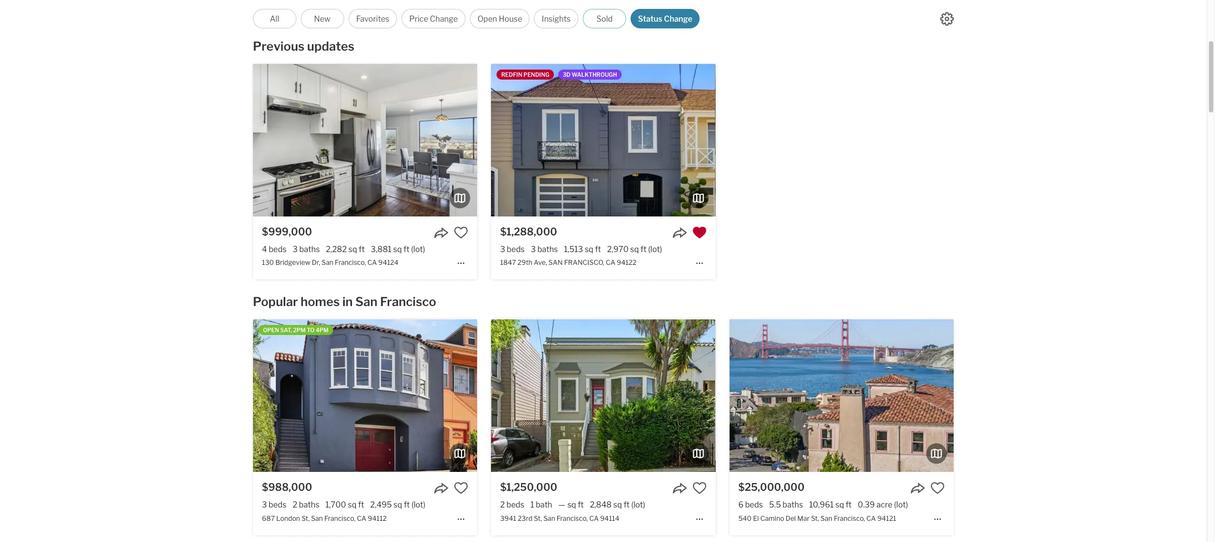 Task type: locate. For each thing, give the bounding box(es) containing it.
ca for $1,250,000
[[590, 514, 599, 522]]

0 horizontal spatial favorite button checkbox
[[454, 225, 469, 240]]

ca down 3,881
[[368, 258, 377, 267]]

3
[[293, 244, 298, 254], [501, 244, 506, 254], [531, 244, 536, 254], [262, 500, 267, 509]]

ca down "2,970"
[[606, 258, 616, 267]]

san down 2 baths
[[311, 514, 323, 522]]

san
[[322, 258, 334, 267], [356, 295, 378, 309], [311, 514, 323, 522], [544, 514, 556, 522], [821, 514, 833, 522]]

(lot) right 2,495
[[412, 500, 426, 509]]

0 vertical spatial favorite button image
[[454, 225, 469, 240]]

2 horizontal spatial favorite button checkbox
[[931, 481, 945, 495]]

2 photo of 130 bridgeview dr, san francisco, ca 94124 image from the left
[[253, 64, 478, 217]]

popular homes in san francisco
[[253, 295, 437, 309]]

(lot) right 3,881
[[411, 244, 425, 254]]

francisco, for $999,000
[[335, 258, 366, 267]]

san right in
[[356, 295, 378, 309]]

redfin pending
[[502, 71, 550, 78]]

ca left 94112
[[357, 514, 367, 522]]

sq for 2,495
[[394, 500, 402, 509]]

sq for 1,700
[[348, 500, 357, 509]]

2 up 3941
[[501, 500, 505, 509]]

change
[[430, 14, 458, 23], [665, 14, 693, 23]]

23rd
[[518, 514, 533, 522]]

beds for $999,000
[[269, 244, 287, 254]]

beds up 3941
[[507, 500, 525, 509]]

1 photo of 540 el camino del mar st, san francisco, ca 94121 image from the left
[[506, 320, 730, 472]]

ca for $1,288,000
[[606, 258, 616, 267]]

baths up 687 london st, san francisco, ca 94112
[[299, 500, 320, 509]]

sq for 10,961
[[836, 500, 845, 509]]

sq right 1,700
[[348, 500, 357, 509]]

94112
[[368, 514, 387, 522]]

(lot) for $1,250,000
[[632, 500, 646, 509]]

1 horizontal spatial favorite button checkbox
[[693, 225, 707, 240]]

san down 10,961 sq ft
[[821, 514, 833, 522]]

0 vertical spatial 3 beds
[[501, 244, 525, 254]]

san down bath
[[544, 514, 556, 522]]

ft left 2,495
[[358, 500, 364, 509]]

0 horizontal spatial 3 beds
[[262, 500, 287, 509]]

option group
[[253, 9, 700, 28]]

favorite button image for popular homes in san francisco
[[693, 481, 707, 495]]

2,495 sq ft (lot)
[[371, 500, 426, 509]]

New radio
[[301, 9, 344, 28]]

insights
[[542, 14, 571, 23]]

3 beds for $988,000
[[262, 500, 287, 509]]

sq for 1,513
[[585, 244, 594, 254]]

2 for 2 baths
[[293, 500, 297, 509]]

favorite button checkbox for $999,000
[[454, 225, 469, 240]]

sq up the 94122
[[631, 244, 639, 254]]

2,970
[[608, 244, 629, 254]]

(lot) for $1,288,000
[[649, 244, 663, 254]]

favorite button checkbox
[[693, 225, 707, 240], [454, 481, 469, 495], [931, 481, 945, 495]]

All radio
[[253, 9, 296, 28]]

el
[[754, 514, 759, 522]]

1 change from the left
[[430, 14, 458, 23]]

3 beds for $1,288,000
[[501, 244, 525, 254]]

baths up dr,
[[300, 244, 320, 254]]

all
[[270, 14, 279, 23]]

1 st, from the left
[[302, 514, 310, 522]]

favorite button image for popular homes in san francisco
[[454, 481, 469, 495]]

change right price
[[430, 14, 458, 23]]

francisco, down 1,700
[[325, 514, 356, 522]]

3 photo of 687 london st, san francisco, ca 94112 image from the left
[[478, 320, 702, 472]]

(lot) right acre
[[895, 500, 909, 509]]

2
[[293, 500, 297, 509], [501, 500, 505, 509]]

2 change from the left
[[665, 14, 693, 23]]

3 photo of 1847 29th ave, san francisco, ca 94122 image from the left
[[716, 64, 940, 217]]

photo of 130 bridgeview dr, san francisco, ca 94124 image
[[29, 64, 253, 217], [253, 64, 478, 217], [478, 64, 702, 217]]

3 baths up "ave,"
[[531, 244, 558, 254]]

0 vertical spatial favorite button checkbox
[[454, 225, 469, 240]]

baths for $25,000,000
[[783, 500, 804, 509]]

4pm
[[316, 327, 329, 334]]

1 horizontal spatial 3 baths
[[531, 244, 558, 254]]

1 2 from the left
[[293, 500, 297, 509]]

change for status change
[[665, 14, 693, 23]]

94124
[[379, 258, 399, 267]]

687 london st, san francisco, ca 94112
[[262, 514, 387, 522]]

change right 'status'
[[665, 14, 693, 23]]

1 favorite button image from the top
[[454, 225, 469, 240]]

bath
[[536, 500, 553, 509]]

3 beds up 1847
[[501, 244, 525, 254]]

photo of 1847 29th ave, san francisco, ca 94122 image
[[267, 64, 492, 217], [492, 64, 716, 217], [716, 64, 940, 217]]

2 baths
[[293, 500, 320, 509]]

change inside the status change radio
[[665, 14, 693, 23]]

3 photo of 540 el camino del mar st, san francisco, ca 94121 image from the left
[[954, 320, 1179, 472]]

Open House radio
[[470, 9, 530, 28]]

photo of 687 london st, san francisco, ca 94112 image
[[29, 320, 253, 472], [253, 320, 478, 472], [478, 320, 702, 472]]

san for bridgeview
[[322, 258, 334, 267]]

beds right 4 at the left top
[[269, 244, 287, 254]]

0 horizontal spatial change
[[430, 14, 458, 23]]

1 vertical spatial favorite button image
[[454, 481, 469, 495]]

previous
[[253, 39, 305, 53]]

to
[[307, 327, 315, 334]]

540 el camino del mar st, san francisco, ca 94121
[[739, 514, 897, 522]]

1 3 baths from the left
[[293, 244, 320, 254]]

3941 23rd st, san francisco, ca 94114
[[501, 514, 620, 522]]

ft up francisco,
[[595, 244, 601, 254]]

st, down 2 baths
[[302, 514, 310, 522]]

$25,000,000
[[739, 482, 805, 493]]

popular
[[253, 295, 298, 309]]

0 horizontal spatial st,
[[302, 514, 310, 522]]

1,513 sq ft
[[564, 244, 601, 254]]

2 2 from the left
[[501, 500, 505, 509]]

beds right 6
[[746, 500, 764, 509]]

29th
[[518, 258, 533, 267]]

favorite button image
[[454, 225, 469, 240], [454, 481, 469, 495]]

Favorites radio
[[349, 9, 397, 28]]

6
[[739, 500, 744, 509]]

3 baths
[[293, 244, 320, 254], [531, 244, 558, 254]]

st, right mar
[[812, 514, 820, 522]]

updates
[[307, 39, 355, 53]]

ft for 10,961 sq ft
[[846, 500, 852, 509]]

francisco, for $1,250,000
[[557, 514, 588, 522]]

1 horizontal spatial st,
[[534, 514, 542, 522]]

sq right —
[[568, 500, 577, 509]]

(lot)
[[411, 244, 425, 254], [649, 244, 663, 254], [412, 500, 426, 509], [632, 500, 646, 509], [895, 500, 909, 509]]

94122
[[617, 258, 637, 267]]

ft right "2,970"
[[641, 244, 647, 254]]

sq up 94124
[[393, 244, 402, 254]]

ca for $999,000
[[368, 258, 377, 267]]

5.5
[[770, 500, 782, 509]]

baths
[[300, 244, 320, 254], [538, 244, 558, 254], [299, 500, 320, 509], [783, 500, 804, 509]]

sold
[[597, 14, 613, 23]]

francisco, down 2,282 sq ft
[[335, 258, 366, 267]]

london
[[276, 514, 300, 522]]

sq
[[349, 244, 357, 254], [393, 244, 402, 254], [585, 244, 594, 254], [631, 244, 639, 254], [348, 500, 357, 509], [394, 500, 402, 509], [568, 500, 577, 509], [614, 500, 622, 509], [836, 500, 845, 509]]

2,848 sq ft (lot)
[[590, 500, 646, 509]]

3 beds up 687
[[262, 500, 287, 509]]

status change
[[638, 14, 693, 23]]

ft right 2,495
[[404, 500, 410, 509]]

3d
[[563, 71, 571, 78]]

ft right 2,848
[[624, 500, 630, 509]]

1 horizontal spatial change
[[665, 14, 693, 23]]

francisco,
[[565, 258, 605, 267]]

1 vertical spatial 3 beds
[[262, 500, 287, 509]]

ca down 2,848
[[590, 514, 599, 522]]

favorites
[[356, 14, 390, 23]]

2 3 baths from the left
[[531, 244, 558, 254]]

photo of 540 el camino del mar st, san francisco, ca 94121 image
[[506, 320, 730, 472], [730, 320, 954, 472], [954, 320, 1179, 472]]

change inside price change option
[[430, 14, 458, 23]]

1847
[[501, 258, 516, 267]]

0 horizontal spatial 3 baths
[[293, 244, 320, 254]]

ft right —
[[578, 500, 584, 509]]

(lot) right 2,848
[[632, 500, 646, 509]]

1 vertical spatial favorite button checkbox
[[693, 481, 707, 495]]

2 horizontal spatial st,
[[812, 514, 820, 522]]

10,961
[[810, 500, 834, 509]]

favorite button checkbox for $988,000
[[454, 481, 469, 495]]

st,
[[302, 514, 310, 522], [534, 514, 542, 522], [812, 514, 820, 522]]

3 up bridgeview
[[293, 244, 298, 254]]

2 up london
[[293, 500, 297, 509]]

baths up "ave,"
[[538, 244, 558, 254]]

0 horizontal spatial 2
[[293, 500, 297, 509]]

beds
[[269, 244, 287, 254], [507, 244, 525, 254], [269, 500, 287, 509], [507, 500, 525, 509], [746, 500, 764, 509]]

ca
[[368, 258, 377, 267], [606, 258, 616, 267], [357, 514, 367, 522], [590, 514, 599, 522], [867, 514, 877, 522]]

2 photo of 687 london st, san francisco, ca 94112 image from the left
[[253, 320, 478, 472]]

san right dr,
[[322, 258, 334, 267]]

favorite button image
[[693, 225, 707, 240], [693, 481, 707, 495], [931, 481, 945, 495]]

1 horizontal spatial 3 beds
[[501, 244, 525, 254]]

ft for 1,513 sq ft
[[595, 244, 601, 254]]

0 horizontal spatial favorite button checkbox
[[454, 481, 469, 495]]

favorite button checkbox
[[454, 225, 469, 240], [693, 481, 707, 495]]

2 favorite button image from the top
[[454, 481, 469, 495]]

sat,
[[280, 327, 292, 334]]

3 beds
[[501, 244, 525, 254], [262, 500, 287, 509]]

2 photo of 3941 23rd st, san francisco, ca 94114 image from the left
[[492, 320, 716, 472]]

sq right 2,495
[[394, 500, 402, 509]]

1 horizontal spatial favorite button checkbox
[[693, 481, 707, 495]]

sq up francisco,
[[585, 244, 594, 254]]

1 photo of 3941 23rd st, san francisco, ca 94114 image from the left
[[267, 320, 492, 472]]

sq up 94114
[[614, 500, 622, 509]]

beds up 1847
[[507, 244, 525, 254]]

ft left 0.39
[[846, 500, 852, 509]]

favorite button checkbox for $25,000,000
[[931, 481, 945, 495]]

(lot) right "2,970"
[[649, 244, 663, 254]]

ft left 3,881
[[359, 244, 365, 254]]

sq for 2,970
[[631, 244, 639, 254]]

2 beds
[[501, 500, 525, 509]]

san for 23rd
[[544, 514, 556, 522]]

photo of 3941 23rd st, san francisco, ca 94114 image
[[267, 320, 492, 472], [492, 320, 716, 472], [716, 320, 940, 472]]

ft
[[359, 244, 365, 254], [404, 244, 410, 254], [595, 244, 601, 254], [641, 244, 647, 254], [358, 500, 364, 509], [404, 500, 410, 509], [578, 500, 584, 509], [624, 500, 630, 509], [846, 500, 852, 509]]

francisco, down — sq ft
[[557, 514, 588, 522]]

francisco, for $988,000
[[325, 514, 356, 522]]

sq for 2,282
[[349, 244, 357, 254]]

2pm
[[293, 327, 306, 334]]

sq right 2,282
[[349, 244, 357, 254]]

3 baths up dr,
[[293, 244, 320, 254]]

baths up del
[[783, 500, 804, 509]]

— sq ft
[[559, 500, 584, 509]]

beds for $988,000
[[269, 500, 287, 509]]

1
[[531, 500, 534, 509]]

$988,000
[[262, 482, 312, 493]]

ft right 3,881
[[404, 244, 410, 254]]

2 photo of 1847 29th ave, san francisco, ca 94122 image from the left
[[492, 64, 716, 217]]

2 st, from the left
[[534, 514, 542, 522]]

beds up 687
[[269, 500, 287, 509]]

1 horizontal spatial 2
[[501, 500, 505, 509]]

st, right 23rd
[[534, 514, 542, 522]]

sq for 3,881
[[393, 244, 402, 254]]

del
[[786, 514, 797, 522]]

sq right 10,961
[[836, 500, 845, 509]]

—
[[559, 500, 566, 509]]

1847 29th ave, san francisco, ca 94122
[[501, 258, 637, 267]]

san for london
[[311, 514, 323, 522]]

acre
[[877, 500, 893, 509]]

beds for $1,288,000
[[507, 244, 525, 254]]

1 photo of 687 london st, san francisco, ca 94112 image from the left
[[29, 320, 253, 472]]



Task type: describe. For each thing, give the bounding box(es) containing it.
687
[[262, 514, 275, 522]]

price change
[[410, 14, 458, 23]]

favorite button checkbox for $1,288,000
[[693, 225, 707, 240]]

3 photo of 130 bridgeview dr, san francisco, ca 94124 image from the left
[[478, 64, 702, 217]]

baths for $1,288,000
[[538, 244, 558, 254]]

ft for 2,848 sq ft (lot)
[[624, 500, 630, 509]]

ft for 2,282 sq ft
[[359, 244, 365, 254]]

2,282 sq ft
[[326, 244, 365, 254]]

3 photo of 3941 23rd st, san francisco, ca 94114 image from the left
[[716, 320, 940, 472]]

ft for 2,495 sq ft (lot)
[[404, 500, 410, 509]]

baths for $999,000
[[300, 244, 320, 254]]

ft for — sq ft
[[578, 500, 584, 509]]

st, for $988,000
[[302, 514, 310, 522]]

favorite button checkbox for $1,250,000
[[693, 481, 707, 495]]

bridgeview
[[276, 258, 311, 267]]

open house
[[478, 14, 523, 23]]

redfin
[[502, 71, 523, 78]]

favorite button image for previous updates
[[454, 225, 469, 240]]

dr,
[[312, 258, 320, 267]]

2,495
[[371, 500, 392, 509]]

130 bridgeview dr, san francisco, ca 94124
[[262, 258, 399, 267]]

ave,
[[534, 258, 547, 267]]

camino
[[761, 514, 785, 522]]

francisco, down 0.39
[[834, 514, 866, 522]]

st, for $1,250,000
[[534, 514, 542, 522]]

open sat, 2pm to 4pm
[[263, 327, 329, 334]]

price
[[410, 14, 429, 23]]

3 up "ave,"
[[531, 244, 536, 254]]

pending
[[524, 71, 550, 78]]

$999,000
[[262, 226, 312, 238]]

beds for $25,000,000
[[746, 500, 764, 509]]

3 baths for $999,000
[[293, 244, 320, 254]]

3,881 sq ft (lot)
[[371, 244, 425, 254]]

3941
[[501, 514, 517, 522]]

1 photo of 1847 29th ave, san francisco, ca 94122 image from the left
[[267, 64, 492, 217]]

3 up 687
[[262, 500, 267, 509]]

5.5 baths
[[770, 500, 804, 509]]

3 up 1847
[[501, 244, 506, 254]]

walkthrough
[[572, 71, 618, 78]]

house
[[499, 14, 523, 23]]

in
[[343, 295, 353, 309]]

0.39 acre (lot)
[[858, 500, 909, 509]]

sq for 2,848
[[614, 500, 622, 509]]

2 photo of 540 el camino del mar st, san francisco, ca 94121 image from the left
[[730, 320, 954, 472]]

option group containing all
[[253, 9, 700, 28]]

beds for $1,250,000
[[507, 500, 525, 509]]

baths for $988,000
[[299, 500, 320, 509]]

94114
[[601, 514, 620, 522]]

previous updates
[[253, 39, 355, 53]]

1,700
[[326, 500, 346, 509]]

ft for 3,881 sq ft (lot)
[[404, 244, 410, 254]]

6 beds
[[739, 500, 764, 509]]

Sold radio
[[583, 9, 627, 28]]

130
[[262, 258, 274, 267]]

open
[[478, 14, 498, 23]]

ft for 1,700 sq ft
[[358, 500, 364, 509]]

3d walkthrough
[[563, 71, 618, 78]]

homes
[[301, 295, 340, 309]]

1,700 sq ft
[[326, 500, 364, 509]]

2,970 sq ft (lot)
[[608, 244, 663, 254]]

(lot) for $999,000
[[411, 244, 425, 254]]

sq for —
[[568, 500, 577, 509]]

0.39
[[858, 500, 876, 509]]

2,848
[[590, 500, 612, 509]]

4 beds
[[262, 244, 287, 254]]

francisco
[[380, 295, 437, 309]]

$1,288,000
[[501, 226, 558, 238]]

Price Change radio
[[402, 9, 466, 28]]

4
[[262, 244, 267, 254]]

1 photo of 130 bridgeview dr, san francisco, ca 94124 image from the left
[[29, 64, 253, 217]]

change for price change
[[430, 14, 458, 23]]

3,881
[[371, 244, 392, 254]]

san
[[549, 258, 563, 267]]

mar
[[798, 514, 810, 522]]

(lot) for $988,000
[[412, 500, 426, 509]]

new
[[314, 14, 331, 23]]

10,961 sq ft
[[810, 500, 852, 509]]

540
[[739, 514, 752, 522]]

ft for 2,970 sq ft (lot)
[[641, 244, 647, 254]]

Status Change radio
[[631, 9, 700, 28]]

favorite button image for previous updates
[[693, 225, 707, 240]]

2,282
[[326, 244, 347, 254]]

94121
[[878, 514, 897, 522]]

Insights radio
[[535, 9, 579, 28]]

1 bath
[[531, 500, 553, 509]]

status
[[638, 14, 663, 23]]

2 for 2 beds
[[501, 500, 505, 509]]

3 st, from the left
[[812, 514, 820, 522]]

ca down 0.39
[[867, 514, 877, 522]]

3 baths for $1,288,000
[[531, 244, 558, 254]]

ca for $988,000
[[357, 514, 367, 522]]

1,513
[[564, 244, 583, 254]]

san for homes
[[356, 295, 378, 309]]

$1,250,000
[[501, 482, 558, 493]]

open
[[263, 327, 279, 334]]



Task type: vqa. For each thing, say whether or not it's contained in the screenshot.
New listings have posted their first annual increase since July 2022 as some sellers tire of waiting for mortgage rates to come down and others worry that prices will decline.   New listings of homes for sale rose 0.3% from a year earlier during the four weeks ending October 22–a small increase, but the first since
no



